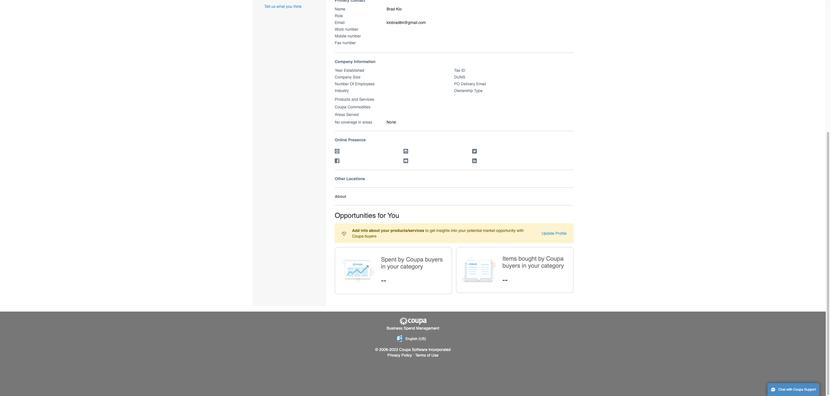 Task type: describe. For each thing, give the bounding box(es) containing it.
software
[[412, 348, 428, 352]]

work
[[335, 27, 344, 31]]

no coverage in areas
[[335, 120, 372, 124]]

chat with coupa support button
[[768, 383, 820, 396]]

delivery
[[461, 82, 475, 86]]

company size
[[335, 75, 361, 79]]

tell us what you think
[[264, 4, 302, 9]]

you
[[286, 4, 292, 9]]

your inside "spent by coupa buyers in your category"
[[387, 263, 399, 270]]

your inside to get insights into your potential market opportunity with coupa buyers
[[458, 228, 466, 233]]

brad
[[387, 7, 395, 11]]

policy
[[402, 353, 412, 358]]

incorporated
[[429, 348, 451, 352]]

number of employees
[[335, 82, 375, 86]]

coupa inside button
[[794, 388, 804, 392]]

other
[[335, 177, 345, 181]]

by inside the items bought by coupa buyers in your category
[[538, 256, 545, 262]]

to get insights into your potential market opportunity with coupa buyers
[[352, 228, 524, 239]]

services
[[359, 97, 374, 102]]

0 horizontal spatial in
[[358, 120, 361, 124]]

commodities
[[348, 105, 371, 109]]

0 vertical spatial number
[[345, 27, 359, 31]]

update profile link
[[542, 231, 567, 236]]

coupa up policy in the left of the page
[[399, 348, 411, 352]]

in inside the items bought by coupa buyers in your category
[[522, 263, 527, 269]]

mobile
[[335, 34, 347, 38]]

tell
[[264, 4, 270, 9]]

opportunity
[[496, 228, 516, 233]]

company information
[[335, 59, 376, 64]]

industry
[[335, 88, 349, 93]]

coupa supplier portal image
[[399, 318, 427, 326]]

-- for buyers
[[503, 275, 508, 284]]

products and services
[[335, 97, 374, 102]]

name
[[335, 7, 345, 11]]

in inside "spent by coupa buyers in your category"
[[381, 263, 386, 270]]

add info about your products/services
[[352, 228, 424, 233]]

© 2006-2023 coupa software incorporated
[[375, 348, 451, 352]]

business
[[387, 326, 403, 331]]

market
[[483, 228, 495, 233]]

of
[[350, 82, 354, 86]]

category inside "spent by coupa buyers in your category"
[[401, 263, 423, 270]]

opportunities
[[335, 211, 376, 220]]

klo
[[396, 7, 402, 11]]

with inside to get insights into your potential market opportunity with coupa buyers
[[517, 228, 524, 233]]

for
[[378, 211, 386, 220]]

2 vertical spatial number
[[343, 40, 356, 45]]

presence
[[348, 138, 366, 142]]

duns
[[454, 75, 465, 79]]

buyers inside to get insights into your potential market opportunity with coupa buyers
[[365, 234, 377, 239]]

items
[[503, 256, 517, 262]]

think
[[294, 4, 302, 9]]

about
[[335, 194, 346, 199]]

information
[[354, 59, 376, 64]]

about
[[369, 228, 380, 233]]

work number mobile number fax number
[[335, 27, 361, 45]]

-- for in
[[381, 276, 386, 285]]

1 vertical spatial number
[[348, 34, 361, 38]]

type
[[474, 88, 483, 93]]

alert containing add info about your products/services
[[335, 224, 574, 243]]

by inside "spent by coupa buyers in your category"
[[398, 256, 405, 263]]

chat
[[779, 388, 786, 392]]

2006-
[[379, 348, 389, 352]]

terms
[[415, 353, 426, 358]]

(us)
[[419, 337, 426, 341]]

management
[[416, 326, 439, 331]]

0 vertical spatial email
[[335, 20, 345, 25]]

what
[[277, 4, 285, 9]]

products
[[335, 97, 350, 102]]

business spend management
[[387, 326, 439, 331]]

no
[[335, 120, 340, 124]]

spent by coupa buyers in your category
[[381, 256, 443, 270]]

role
[[335, 13, 343, 18]]

coupa inside the items bought by coupa buyers in your category
[[546, 256, 564, 262]]

areas
[[363, 120, 372, 124]]

into
[[451, 228, 457, 233]]

coverage
[[341, 120, 357, 124]]

online
[[335, 138, 347, 142]]

english
[[406, 337, 418, 341]]

served
[[346, 112, 359, 117]]

category inside the items bought by coupa buyers in your category
[[541, 263, 564, 269]]

fax
[[335, 40, 341, 45]]

tax id duns po delivery email ownership type
[[454, 68, 486, 93]]



Task type: locate. For each thing, give the bounding box(es) containing it.
klobrad84@gmail.com
[[387, 20, 426, 25]]

category
[[541, 263, 564, 269], [401, 263, 423, 270]]

info
[[361, 228, 368, 233]]

company
[[335, 59, 353, 64], [335, 75, 352, 79]]

0 vertical spatial with
[[517, 228, 524, 233]]

privacy
[[388, 353, 401, 358]]

tell us what you think button
[[264, 4, 302, 9]]

number down mobile
[[343, 40, 356, 45]]

2 company from the top
[[335, 75, 352, 79]]

company up number
[[335, 75, 352, 79]]

number
[[345, 27, 359, 31], [348, 34, 361, 38], [343, 40, 356, 45]]

2 horizontal spatial buyers
[[503, 263, 520, 269]]

profile
[[556, 231, 567, 236]]

your right about
[[381, 228, 390, 233]]

with right "opportunity"
[[517, 228, 524, 233]]

coupa inside to get insights into your potential market opportunity with coupa buyers
[[352, 234, 364, 239]]

to
[[426, 228, 429, 233]]

buyers inside the items bought by coupa buyers in your category
[[503, 263, 520, 269]]

employees
[[355, 82, 375, 86]]

buyers down items
[[503, 263, 520, 269]]

1 company from the top
[[335, 59, 353, 64]]

email inside tax id duns po delivery email ownership type
[[476, 82, 486, 86]]

chat with coupa support
[[779, 388, 816, 392]]

size
[[353, 75, 361, 79]]

your down spent
[[387, 263, 399, 270]]

po
[[454, 82, 460, 86]]

ownership
[[454, 88, 473, 93]]

buyers down to get insights into your potential market opportunity with coupa buyers
[[425, 256, 443, 263]]

email
[[335, 20, 345, 25], [476, 82, 486, 86]]

1 horizontal spatial in
[[381, 263, 386, 270]]

buyers down about
[[365, 234, 377, 239]]

alert
[[335, 224, 574, 243]]

id
[[462, 68, 465, 73]]

in left areas
[[358, 120, 361, 124]]

2 horizontal spatial in
[[522, 263, 527, 269]]

privacy policy link
[[388, 353, 412, 358]]

english (us)
[[406, 337, 426, 341]]

2023
[[389, 348, 398, 352]]

coupa up areas
[[335, 105, 347, 109]]

number right work
[[345, 27, 359, 31]]

number right mobile
[[348, 34, 361, 38]]

support
[[805, 388, 816, 392]]

-- down items
[[503, 275, 508, 284]]

coupa down update profile
[[546, 256, 564, 262]]

1 horizontal spatial by
[[538, 256, 545, 262]]

0 horizontal spatial with
[[517, 228, 524, 233]]

buyers inside "spent by coupa buyers in your category"
[[425, 256, 443, 263]]

your right into
[[458, 228, 466, 233]]

0 horizontal spatial category
[[401, 263, 423, 270]]

email up the type
[[476, 82, 486, 86]]

terms of use
[[415, 353, 439, 358]]

coupa inside "spent by coupa buyers in your category"
[[406, 256, 424, 263]]

established
[[344, 68, 364, 73]]

coupa right spent
[[406, 256, 424, 263]]

1 horizontal spatial --
[[503, 275, 508, 284]]

your
[[381, 228, 390, 233], [458, 228, 466, 233], [528, 263, 540, 269], [387, 263, 399, 270]]

1 vertical spatial company
[[335, 75, 352, 79]]

company up year
[[335, 59, 353, 64]]

in down spent
[[381, 263, 386, 270]]

use
[[432, 353, 439, 358]]

get
[[430, 228, 435, 233]]

coupa commodities
[[335, 105, 371, 109]]

potential
[[467, 228, 482, 233]]

your inside the items bought by coupa buyers in your category
[[528, 263, 540, 269]]

email up work
[[335, 20, 345, 25]]

with right chat
[[787, 388, 793, 392]]

0 horizontal spatial --
[[381, 276, 386, 285]]

online presence
[[335, 138, 366, 142]]

tax
[[454, 68, 460, 73]]

privacy policy
[[388, 353, 412, 358]]

your down 'bought' at bottom
[[528, 263, 540, 269]]

us
[[271, 4, 276, 9]]

with inside button
[[787, 388, 793, 392]]

you
[[388, 211, 399, 220]]

insights
[[437, 228, 450, 233]]

0 vertical spatial company
[[335, 59, 353, 64]]

coupa down add
[[352, 234, 364, 239]]

0 horizontal spatial by
[[398, 256, 405, 263]]

0 horizontal spatial buyers
[[365, 234, 377, 239]]

company for company information
[[335, 59, 353, 64]]

company for company size
[[335, 75, 352, 79]]

-- down spent
[[381, 276, 386, 285]]

number
[[335, 82, 349, 86]]

coupa left support
[[794, 388, 804, 392]]

1 horizontal spatial buyers
[[425, 256, 443, 263]]

1 horizontal spatial category
[[541, 263, 564, 269]]

by right 'bought' at bottom
[[538, 256, 545, 262]]

update profile
[[542, 231, 567, 236]]

-
[[503, 275, 505, 284], [505, 275, 508, 284], [381, 276, 384, 285], [384, 276, 386, 285]]

1 vertical spatial with
[[787, 388, 793, 392]]

update
[[542, 231, 555, 236]]

terms of use link
[[415, 353, 439, 358]]

by right spent
[[398, 256, 405, 263]]

©
[[375, 348, 378, 352]]

areas served
[[335, 112, 359, 117]]

year
[[335, 68, 343, 73]]

areas
[[335, 112, 345, 117]]

1 horizontal spatial email
[[476, 82, 486, 86]]

with
[[517, 228, 524, 233], [787, 388, 793, 392]]

products/services
[[391, 228, 424, 233]]

spent
[[381, 256, 397, 263]]

opportunities for you
[[335, 211, 399, 220]]

in down 'bought' at bottom
[[522, 263, 527, 269]]

brad klo
[[387, 7, 402, 11]]

by
[[538, 256, 545, 262], [398, 256, 405, 263]]

coupa
[[335, 105, 347, 109], [352, 234, 364, 239], [546, 256, 564, 262], [406, 256, 424, 263], [399, 348, 411, 352], [794, 388, 804, 392]]

add
[[352, 228, 360, 233]]

locations
[[347, 177, 365, 181]]

of
[[427, 353, 430, 358]]

1 horizontal spatial with
[[787, 388, 793, 392]]

in
[[358, 120, 361, 124], [522, 263, 527, 269], [381, 263, 386, 270]]

items bought by coupa buyers in your category
[[503, 256, 564, 269]]

other locations
[[335, 177, 365, 181]]

bought
[[519, 256, 537, 262]]

0 horizontal spatial email
[[335, 20, 345, 25]]

1 vertical spatial email
[[476, 82, 486, 86]]



Task type: vqa. For each thing, say whether or not it's contained in the screenshot.
tab list
no



